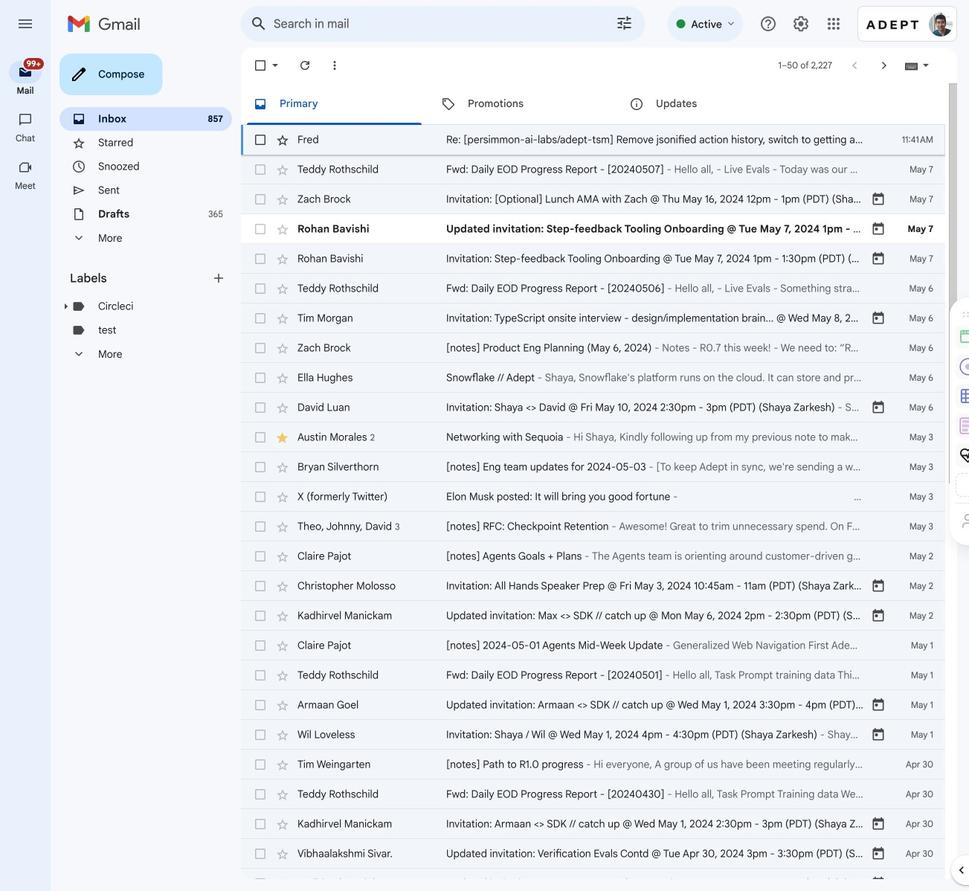 Task type: locate. For each thing, give the bounding box(es) containing it.
heading
[[0, 85, 51, 97], [0, 132, 51, 144], [0, 180, 51, 192], [70, 271, 211, 286]]

2 calendar event image from the top
[[871, 252, 886, 266]]

25 row from the top
[[241, 839, 946, 869]]

0 vertical spatial calendar event image
[[871, 192, 886, 207]]

22 row from the top
[[241, 750, 946, 780]]

calendar event image for 6th row from the bottom of the page
[[871, 728, 886, 743]]

26 row from the top
[[241, 869, 946, 892]]

row
[[241, 125, 970, 155], [241, 155, 946, 185], [241, 185, 946, 214], [241, 214, 970, 244], [241, 244, 946, 274], [241, 274, 946, 304], [241, 304, 970, 333], [241, 333, 946, 363], [241, 363, 946, 393], [241, 393, 946, 423], [241, 423, 946, 452], [241, 452, 946, 482], [241, 482, 946, 512], [241, 512, 946, 542], [241, 542, 946, 572], [241, 572, 946, 601], [241, 601, 946, 631], [241, 631, 946, 661], [241, 661, 946, 691], [241, 691, 946, 720], [241, 720, 946, 750], [241, 750, 946, 780], [241, 780, 946, 810], [241, 810, 946, 839], [241, 839, 946, 869], [241, 869, 946, 892]]

18 row from the top
[[241, 631, 946, 661]]

tab list
[[241, 83, 946, 125]]

None checkbox
[[253, 132, 268, 147], [253, 162, 268, 177], [253, 281, 268, 296], [253, 341, 268, 356], [253, 371, 268, 385], [253, 400, 268, 415], [253, 490, 268, 505], [253, 519, 268, 534], [253, 698, 268, 713], [253, 728, 268, 743], [253, 758, 268, 772], [253, 787, 268, 802], [253, 132, 268, 147], [253, 162, 268, 177], [253, 281, 268, 296], [253, 341, 268, 356], [253, 371, 268, 385], [253, 400, 268, 415], [253, 490, 268, 505], [253, 519, 268, 534], [253, 698, 268, 713], [253, 728, 268, 743], [253, 758, 268, 772], [253, 787, 268, 802]]

1 vertical spatial calendar event image
[[871, 252, 886, 266]]

6 row from the top
[[241, 274, 946, 304]]

search in mail image
[[246, 10, 272, 37]]

24 row from the top
[[241, 810, 946, 839]]

navigation
[[0, 48, 52, 892]]

2 vertical spatial calendar event image
[[871, 728, 886, 743]]

advanced search options image
[[610, 8, 640, 38]]

main content
[[241, 83, 970, 892]]

23 row from the top
[[241, 780, 946, 810]]

Search in mail text field
[[274, 16, 574, 31]]

3 calendar event image from the top
[[871, 728, 886, 743]]

15 row from the top
[[241, 542, 946, 572]]

16 row from the top
[[241, 572, 946, 601]]

1 row from the top
[[241, 125, 970, 155]]

4 row from the top
[[241, 214, 970, 244]]

primary tab
[[241, 83, 428, 125]]

calendar event image
[[871, 192, 886, 207], [871, 252, 886, 266], [871, 728, 886, 743]]

calendar event image for 24th row from the bottom
[[871, 192, 886, 207]]

calendar event image
[[871, 222, 886, 237], [871, 698, 886, 713], [871, 817, 886, 832], [871, 847, 886, 862], [871, 877, 886, 892]]

7 row from the top
[[241, 304, 970, 333]]

support image
[[760, 15, 778, 33]]

main menu image
[[16, 15, 34, 33]]

5 row from the top
[[241, 244, 946, 274]]

refresh image
[[298, 58, 313, 73]]

None checkbox
[[253, 58, 268, 73], [253, 192, 268, 207], [253, 222, 268, 237], [253, 252, 268, 266], [253, 311, 268, 326], [253, 430, 268, 445], [253, 460, 268, 475], [253, 549, 268, 564], [253, 579, 268, 594], [253, 609, 268, 624], [253, 639, 268, 653], [253, 668, 268, 683], [253, 817, 268, 832], [253, 847, 268, 862], [253, 877, 268, 892], [253, 58, 268, 73], [253, 192, 268, 207], [253, 222, 268, 237], [253, 252, 268, 266], [253, 311, 268, 326], [253, 430, 268, 445], [253, 460, 268, 475], [253, 549, 268, 564], [253, 579, 268, 594], [253, 609, 268, 624], [253, 639, 268, 653], [253, 668, 268, 683], [253, 817, 268, 832], [253, 847, 268, 862], [253, 877, 268, 892]]

1 calendar event image from the top
[[871, 192, 886, 207]]



Task type: vqa. For each thing, say whether or not it's contained in the screenshot.
cell corresponding to first row from the bottom
no



Task type: describe. For each thing, give the bounding box(es) containing it.
calendar event image for 22th row from the bottom of the page
[[871, 252, 886, 266]]

11 row from the top
[[241, 423, 946, 452]]

updates tab
[[618, 83, 805, 125]]

select input tool image
[[922, 60, 931, 71]]

17 row from the top
[[241, 601, 946, 631]]

8 row from the top
[[241, 333, 946, 363]]

3 calendar event image from the top
[[871, 817, 886, 832]]

older image
[[877, 58, 892, 73]]

10 row from the top
[[241, 393, 946, 423]]

gmail image
[[67, 9, 148, 39]]

1 calendar event image from the top
[[871, 222, 886, 237]]

2 calendar event image from the top
[[871, 698, 886, 713]]

14 row from the top
[[241, 512, 946, 542]]

9 row from the top
[[241, 363, 946, 393]]

Search in mail search field
[[241, 6, 646, 42]]

promotions tab
[[429, 83, 617, 125]]

settings image
[[793, 15, 810, 33]]

4 calendar event image from the top
[[871, 847, 886, 862]]

20 row from the top
[[241, 691, 946, 720]]

21 row from the top
[[241, 720, 946, 750]]

5 calendar event image from the top
[[871, 877, 886, 892]]

3 row from the top
[[241, 185, 946, 214]]

more email options image
[[327, 58, 342, 73]]

12 row from the top
[[241, 452, 946, 482]]

19 row from the top
[[241, 661, 946, 691]]

2 row from the top
[[241, 155, 946, 185]]

13 row from the top
[[241, 482, 946, 512]]



